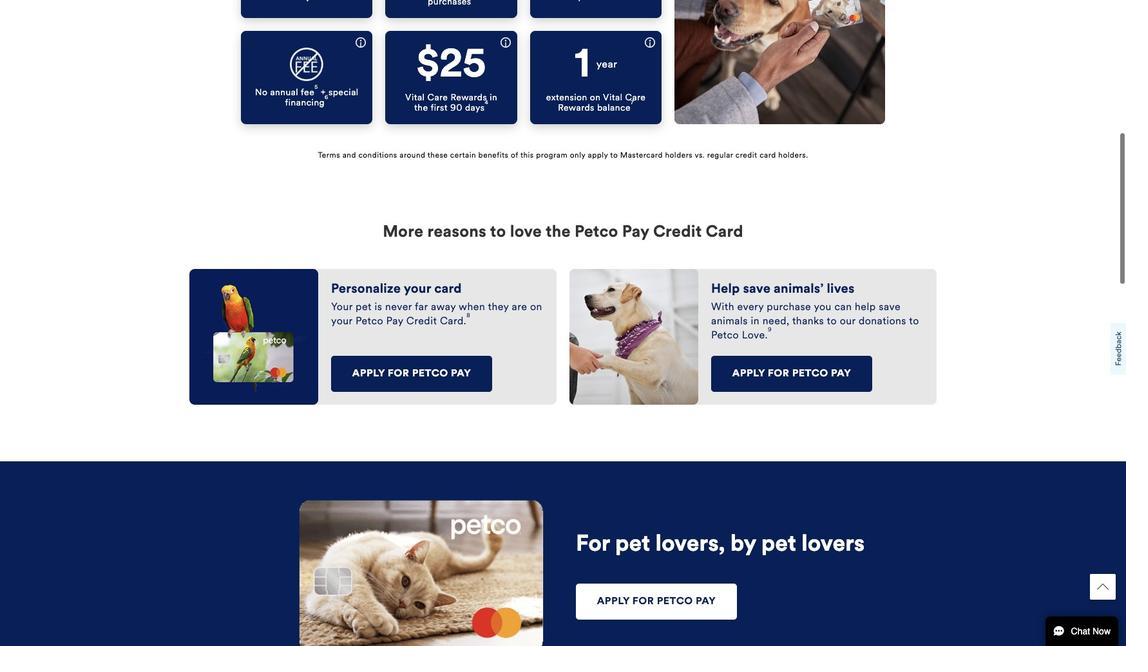 Task type: vqa. For each thing, say whether or not it's contained in the screenshot.
no annual fee 5 + special financing
yes



Task type: locate. For each thing, give the bounding box(es) containing it.
scroll to top image
[[1097, 582, 1109, 593]]

0 horizontal spatial for
[[388, 369, 409, 380]]

for
[[388, 369, 409, 380], [768, 369, 790, 380], [633, 597, 654, 608]]

0 vertical spatial on
[[590, 92, 601, 103]]

your
[[331, 303, 353, 313]]

on inside your pet is never far away when they are on your petco pay credit card.
[[530, 303, 543, 313]]

apply for petco pay for save
[[733, 369, 851, 380]]

0 vertical spatial save
[[743, 284, 771, 296]]

holders.
[[779, 151, 808, 160]]

rewards inside vital care rewards in the first 90 days
[[451, 92, 487, 103]]

2 vital from the left
[[603, 92, 623, 103]]

more
[[383, 225, 424, 241]]

credit inside your pet is never far away when they are on your petco pay credit card.
[[406, 317, 437, 327]]

care
[[428, 92, 448, 103], [625, 92, 646, 103]]

no annual fee 5 + special financing
[[255, 84, 359, 108]]

0 horizontal spatial the
[[414, 102, 428, 113]]

0 vertical spatial credit
[[653, 225, 702, 241]]

is
[[375, 303, 382, 313]]

card
[[760, 151, 776, 160], [434, 284, 462, 296]]

1 horizontal spatial rewards
[[558, 102, 595, 113]]

1 horizontal spatial vital
[[603, 92, 623, 103]]

1 horizontal spatial the
[[546, 225, 571, 241]]

petco inside your pet is never far away when they are on your petco pay credit card.
[[356, 317, 383, 327]]

rewards right first
[[451, 92, 487, 103]]

apply for petco pay for your
[[352, 369, 471, 380]]

1 horizontal spatial save
[[879, 303, 901, 313]]

8
[[467, 313, 471, 319]]

credit left card
[[653, 225, 702, 241]]

rewards left balance
[[558, 102, 595, 113]]

with
[[711, 303, 735, 313]]

donations
[[859, 317, 907, 327]]

1 year
[[575, 40, 618, 88]]

1 vertical spatial the
[[546, 225, 571, 241]]

vital left first
[[405, 92, 425, 103]]

rewards
[[451, 92, 487, 103], [558, 102, 595, 113]]

card right credit
[[760, 151, 776, 160]]

0 vertical spatial in
[[490, 92, 498, 103]]

animals
[[711, 317, 748, 327]]

9
[[768, 327, 772, 333]]

the inside vital care rewards in the first 90 days
[[414, 102, 428, 113]]

0 horizontal spatial card
[[434, 284, 462, 296]]

0 horizontal spatial pet
[[356, 303, 372, 313]]

the right love
[[546, 225, 571, 241]]

1 vital from the left
[[405, 92, 425, 103]]

save up donations
[[879, 303, 901, 313]]

5
[[315, 84, 318, 90]]

on right extension at the top of page
[[590, 92, 601, 103]]

2 horizontal spatial apply
[[733, 369, 765, 380]]

0 horizontal spatial on
[[530, 303, 543, 313]]

1 horizontal spatial your
[[404, 284, 431, 296]]

1 horizontal spatial credit
[[653, 225, 702, 241]]

2 horizontal spatial for
[[768, 369, 790, 380]]

lovers
[[802, 535, 865, 557]]

credit
[[653, 225, 702, 241], [406, 317, 437, 327]]

card up away
[[434, 284, 462, 296]]

and
[[343, 151, 356, 160]]

on right are
[[530, 303, 543, 313]]

thanks
[[793, 317, 824, 327]]

around
[[400, 151, 426, 160]]

pet right by
[[762, 535, 797, 557]]

1 vertical spatial your
[[331, 317, 353, 327]]

1 horizontal spatial card
[[760, 151, 776, 160]]

pet left is
[[356, 303, 372, 313]]

in up love.
[[751, 317, 760, 327]]

0 horizontal spatial care
[[428, 92, 448, 103]]

0 horizontal spatial apply for petco pay
[[352, 369, 471, 380]]

year
[[597, 58, 618, 70]]

help save animals' lives
[[711, 284, 855, 296]]

personalize your card
[[331, 284, 462, 296]]

vital inside extension on vital care rewards balance
[[603, 92, 623, 103]]

apply for petco pay
[[352, 369, 471, 380], [733, 369, 851, 380], [597, 597, 716, 608]]

0 horizontal spatial credit
[[406, 317, 437, 327]]

to
[[610, 151, 618, 160], [490, 225, 506, 241], [827, 317, 837, 327], [909, 317, 919, 327]]

1 vertical spatial save
[[879, 303, 901, 313]]

certain
[[450, 151, 476, 160]]

in right 4
[[490, 92, 498, 103]]

1 horizontal spatial for
[[633, 597, 654, 608]]

pet for your
[[356, 303, 372, 313]]

never
[[385, 303, 412, 313]]

0 horizontal spatial vital
[[405, 92, 425, 103]]

of
[[511, 151, 518, 160]]

apply for help
[[733, 369, 765, 380]]

0 horizontal spatial your
[[331, 317, 353, 327]]

lovers,
[[656, 535, 725, 557]]

$25
[[417, 40, 486, 88]]

your
[[404, 284, 431, 296], [331, 317, 353, 327]]

pet right for
[[615, 535, 650, 557]]

for pet lovers, by pet lovers
[[576, 535, 865, 557]]

to left our
[[827, 317, 837, 327]]

care inside extension on vital care rewards balance
[[625, 92, 646, 103]]

when
[[459, 303, 485, 313]]

away
[[431, 303, 456, 313]]

1 horizontal spatial care
[[625, 92, 646, 103]]

1 vertical spatial credit
[[406, 317, 437, 327]]

the for first
[[414, 102, 428, 113]]

for for your
[[388, 369, 409, 380]]

1 care from the left
[[428, 92, 448, 103]]

days
[[465, 102, 485, 113]]

the
[[414, 102, 428, 113], [546, 225, 571, 241]]

0 horizontal spatial apply
[[352, 369, 385, 380]]

vital
[[405, 92, 425, 103], [603, 92, 623, 103]]

apply
[[352, 369, 385, 380], [733, 369, 765, 380], [597, 597, 630, 608]]

apply for personalize
[[352, 369, 385, 380]]

these
[[428, 151, 448, 160]]

pet inside your pet is never far away when they are on your petco pay credit card.
[[356, 303, 372, 313]]

card.
[[440, 317, 467, 327]]

vital left 7 on the top right
[[603, 92, 623, 103]]

1 horizontal spatial on
[[590, 92, 601, 103]]

pet
[[356, 303, 372, 313], [615, 535, 650, 557], [762, 535, 797, 557]]

for for save
[[768, 369, 790, 380]]

styled arrow button link
[[1090, 575, 1116, 601]]

0 horizontal spatial in
[[490, 92, 498, 103]]

1 horizontal spatial in
[[751, 317, 760, 327]]

petco
[[575, 225, 618, 241], [356, 317, 383, 327], [711, 331, 739, 342], [412, 369, 448, 380], [792, 369, 829, 380], [657, 597, 693, 608]]

in inside with every purchase you can help save animals in need, thanks to our donations to petco love.
[[751, 317, 760, 327]]

2 horizontal spatial pet
[[762, 535, 797, 557]]

on inside extension on vital care rewards balance
[[590, 92, 601, 103]]

the left first
[[414, 102, 428, 113]]

1 vertical spatial on
[[530, 303, 543, 313]]

0 vertical spatial the
[[414, 102, 428, 113]]

0 vertical spatial your
[[404, 284, 431, 296]]

save up every
[[743, 284, 771, 296]]

regular
[[707, 151, 734, 160]]

pay
[[622, 225, 649, 241], [386, 317, 404, 327], [451, 369, 471, 380], [831, 369, 851, 380], [696, 597, 716, 608]]

1 horizontal spatial pet
[[615, 535, 650, 557]]

extension on vital care rewards balance
[[546, 92, 646, 113]]

first
[[431, 102, 448, 113]]

to right the apply
[[610, 151, 618, 160]]

on
[[590, 92, 601, 103], [530, 303, 543, 313]]

your down your
[[331, 317, 353, 327]]

in
[[490, 92, 498, 103], [751, 317, 760, 327]]

terms and conditions around these certain benefits of this program only apply to mastercard holders vs. regular credit card holders.
[[318, 151, 808, 160]]

card
[[706, 225, 744, 241]]

need,
[[763, 317, 790, 327]]

your up far
[[404, 284, 431, 296]]

pet for for
[[615, 535, 650, 557]]

purchase
[[767, 303, 811, 313]]

0 horizontal spatial rewards
[[451, 92, 487, 103]]

save
[[743, 284, 771, 296], [879, 303, 901, 313]]

2 care from the left
[[625, 92, 646, 103]]

1 vertical spatial in
[[751, 317, 760, 327]]

2 horizontal spatial apply for petco pay
[[733, 369, 851, 380]]

can
[[835, 303, 852, 313]]

every
[[738, 303, 764, 313]]

credit down far
[[406, 317, 437, 327]]

0 horizontal spatial save
[[743, 284, 771, 296]]



Task type: describe. For each thing, give the bounding box(es) containing it.
conditions
[[359, 151, 397, 160]]

care inside vital care rewards in the first 90 days
[[428, 92, 448, 103]]

love.
[[742, 331, 768, 342]]

the for petco
[[546, 225, 571, 241]]

they
[[488, 303, 509, 313]]

love
[[510, 225, 542, 241]]

only
[[570, 151, 586, 160]]

by
[[731, 535, 756, 557]]

program
[[536, 151, 568, 160]]

are
[[512, 303, 527, 313]]

4
[[485, 99, 489, 106]]

our
[[840, 317, 856, 327]]

reasons
[[428, 225, 487, 241]]

balance
[[597, 102, 631, 113]]

vital inside vital care rewards in the first 90 days
[[405, 92, 425, 103]]

help
[[711, 284, 740, 296]]

you
[[814, 303, 832, 313]]

no
[[255, 87, 268, 98]]

credit
[[736, 151, 758, 160]]

more reasons to love the petco pay credit card
[[383, 225, 744, 241]]

+
[[321, 87, 326, 98]]

to left love
[[490, 225, 506, 241]]

annual
[[270, 87, 298, 98]]

financing
[[285, 97, 325, 108]]

your pet is never far away when they are on your petco pay credit card.
[[331, 303, 543, 327]]

extension
[[546, 92, 588, 103]]

with every purchase you can help save animals in need, thanks to our donations to petco love.
[[711, 303, 919, 342]]

1 vertical spatial card
[[434, 284, 462, 296]]

vital care rewards in the first 90 days
[[405, 92, 498, 113]]

mastercard
[[620, 151, 663, 160]]

1 horizontal spatial apply
[[597, 597, 630, 608]]

90
[[450, 102, 463, 113]]

terms
[[318, 151, 340, 160]]

personalize
[[331, 284, 401, 296]]

to right donations
[[909, 317, 919, 327]]

benefits
[[479, 151, 509, 160]]

help
[[855, 303, 876, 313]]

lives
[[827, 284, 855, 296]]

animals'
[[774, 284, 824, 296]]

vs.
[[695, 151, 705, 160]]

petco inside with every purchase you can help save animals in need, thanks to our donations to petco love.
[[711, 331, 739, 342]]

6
[[325, 94, 329, 101]]

7
[[631, 99, 634, 106]]

1
[[575, 40, 590, 88]]

rewards inside extension on vital care rewards balance
[[558, 102, 595, 113]]

holders
[[665, 151, 693, 160]]

pay inside your pet is never far away when they are on your petco pay credit card.
[[386, 317, 404, 327]]

fee
[[301, 87, 315, 98]]

1 horizontal spatial apply for petco pay
[[597, 597, 716, 608]]

far
[[415, 303, 428, 313]]

this
[[521, 151, 534, 160]]

for
[[576, 535, 610, 557]]

apply
[[588, 151, 608, 160]]

save inside with every purchase you can help save animals in need, thanks to our donations to petco love.
[[879, 303, 901, 313]]

special
[[329, 87, 359, 98]]

your inside your pet is never far away when they are on your petco pay credit card.
[[331, 317, 353, 327]]

in inside vital care rewards in the first 90 days
[[490, 92, 498, 103]]

0 vertical spatial card
[[760, 151, 776, 160]]



